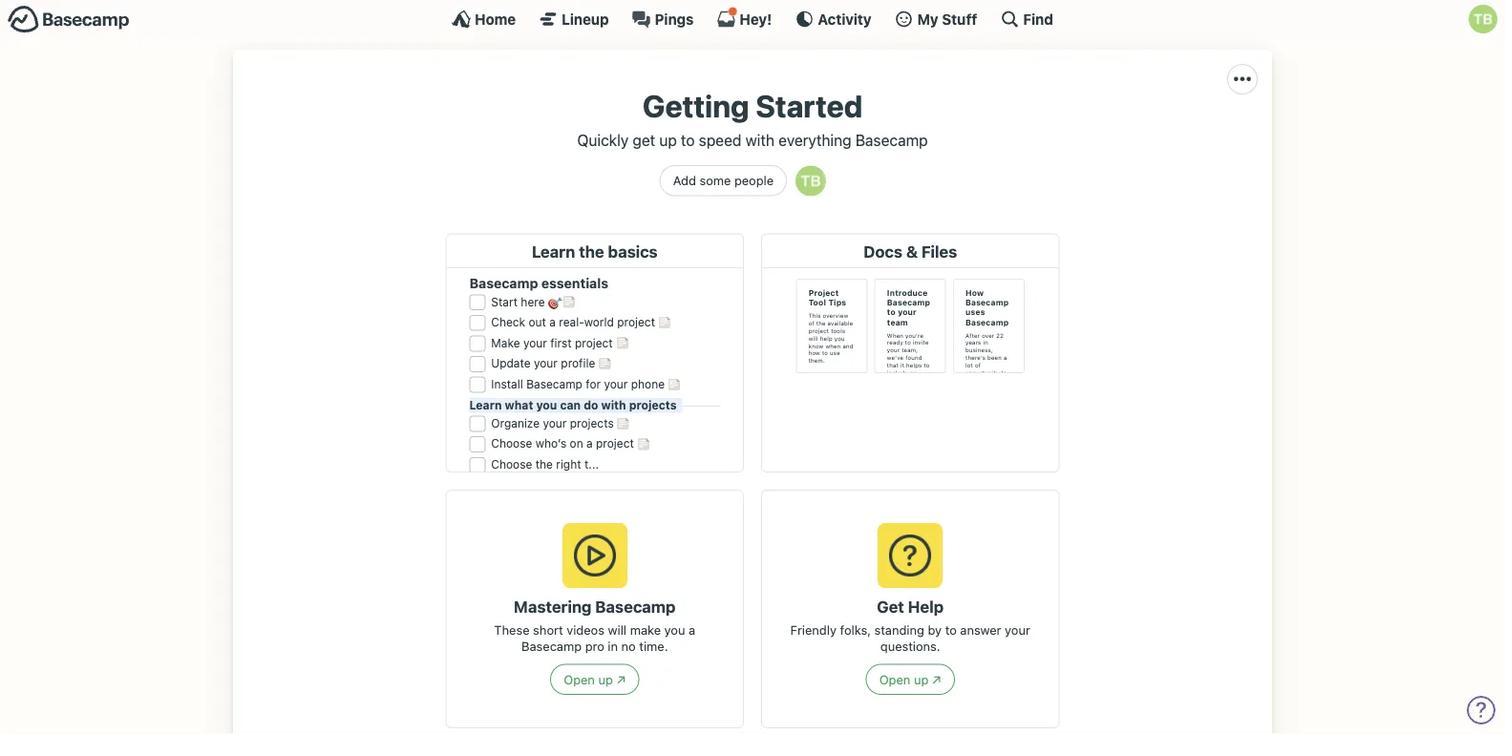 Task type: locate. For each thing, give the bounding box(es) containing it.
home
[[475, 11, 516, 27]]

started
[[756, 88, 863, 124]]

basecamp
[[856, 131, 928, 149]]

1 horizontal spatial tim burton image
[[1469, 5, 1498, 33]]

0 vertical spatial tim burton image
[[1469, 5, 1498, 33]]

hey!
[[740, 11, 772, 27]]

lineup
[[562, 11, 609, 27]]

getting
[[643, 88, 750, 124]]

main element
[[0, 0, 1506, 37]]

speed
[[699, 131, 742, 149]]

lineup link
[[539, 10, 609, 29]]

activity link
[[795, 10, 872, 29]]

0 horizontal spatial tim burton image
[[796, 166, 827, 196]]

1 vertical spatial tim burton image
[[796, 166, 827, 196]]

add
[[673, 174, 696, 188]]

home link
[[452, 10, 516, 29]]

add some people link
[[660, 165, 787, 197]]

my stuff
[[918, 11, 978, 27]]

up
[[660, 131, 677, 149]]

tim burton image
[[1469, 5, 1498, 33], [796, 166, 827, 196]]



Task type: describe. For each thing, give the bounding box(es) containing it.
get
[[633, 131, 656, 149]]

find button
[[1001, 10, 1054, 29]]

to
[[681, 131, 695, 149]]

people
[[735, 174, 774, 188]]

add some people
[[673, 174, 774, 188]]

everything
[[779, 131, 852, 149]]

getting started quickly get up to speed with everything basecamp
[[577, 88, 928, 149]]

hey! button
[[717, 7, 772, 29]]

tim burton image inside the main element
[[1469, 5, 1498, 33]]

pings button
[[632, 10, 694, 29]]

pings
[[655, 11, 694, 27]]

my
[[918, 11, 939, 27]]

activity
[[818, 11, 872, 27]]

find
[[1024, 11, 1054, 27]]

some
[[700, 174, 731, 188]]

with
[[746, 131, 775, 149]]

stuff
[[942, 11, 978, 27]]

switch accounts image
[[8, 5, 130, 34]]

quickly
[[577, 131, 629, 149]]

my stuff button
[[895, 10, 978, 29]]



Task type: vqa. For each thing, say whether or not it's contained in the screenshot.
SOME
yes



